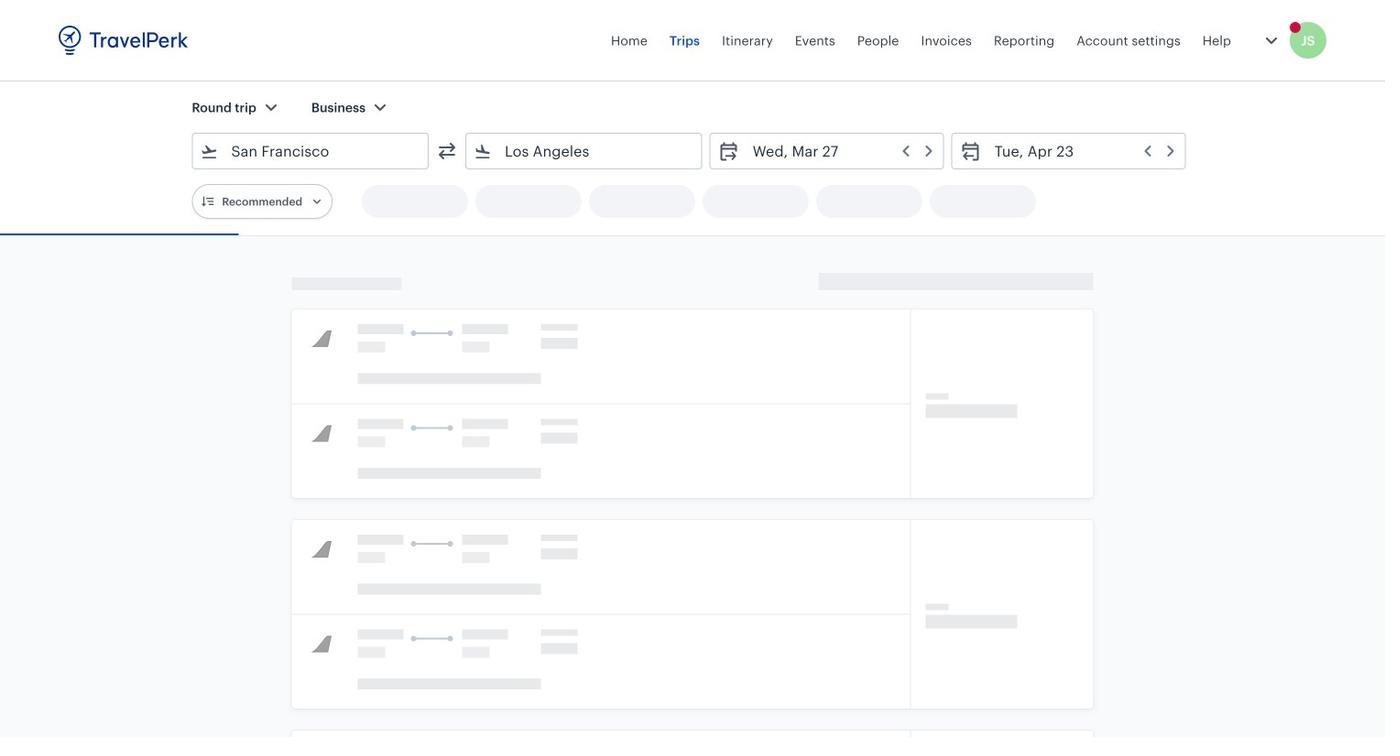 Task type: vqa. For each thing, say whether or not it's contained in the screenshot.
Move forward to switch to the next month. image
no



Task type: locate. For each thing, give the bounding box(es) containing it.
From search field
[[218, 137, 404, 166]]

To search field
[[492, 137, 678, 166]]



Task type: describe. For each thing, give the bounding box(es) containing it.
Depart field
[[740, 137, 936, 166]]

Return field
[[982, 137, 1178, 166]]



